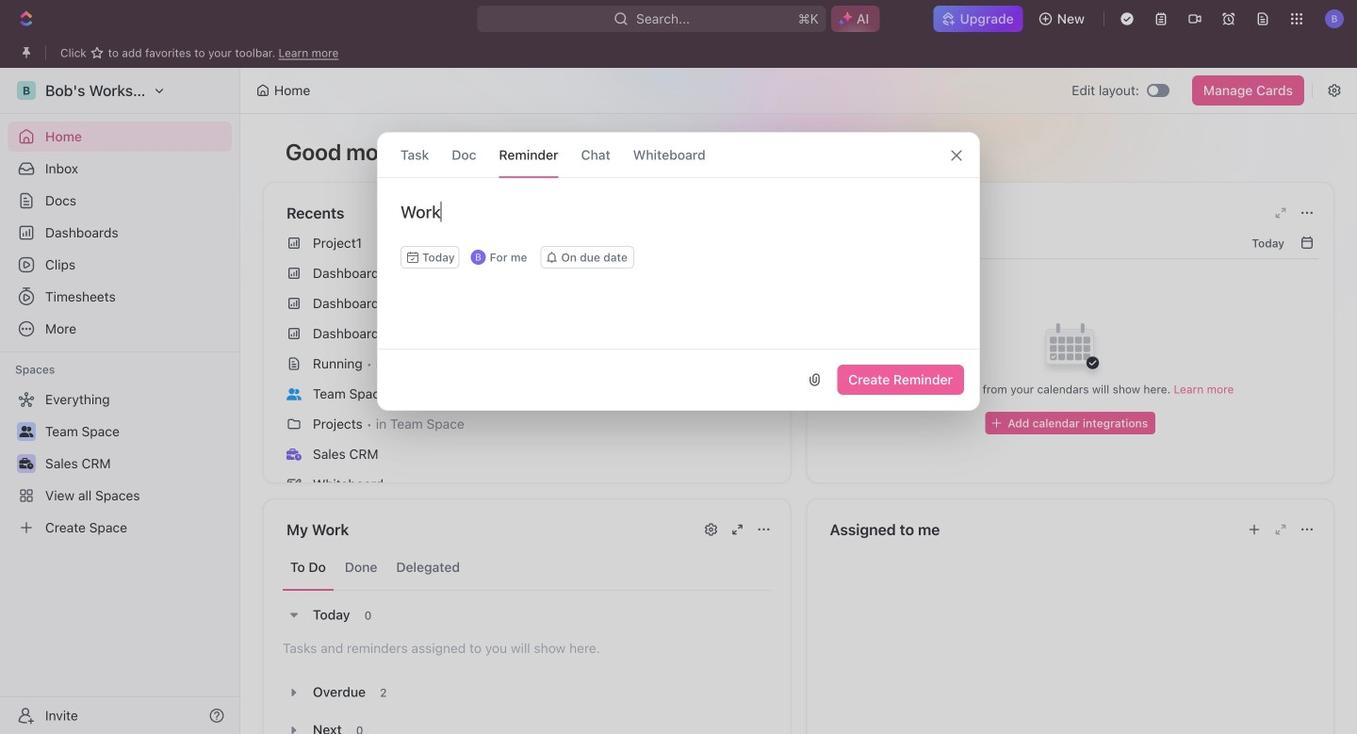 Task type: describe. For each thing, give the bounding box(es) containing it.
sidebar navigation
[[0, 68, 240, 734]]

business time image
[[287, 449, 302, 461]]

Reminder na﻿me or type '/' for commands text field
[[378, 201, 980, 246]]



Task type: locate. For each thing, give the bounding box(es) containing it.
user group image
[[287, 388, 302, 400]]

tree
[[8, 385, 232, 543]]

dialog
[[377, 132, 980, 411]]

tree inside sidebar navigation
[[8, 385, 232, 543]]

tab list
[[283, 545, 772, 591]]



Task type: vqa. For each thing, say whether or not it's contained in the screenshot.
tree in the SIDEBAR "navigation"
yes



